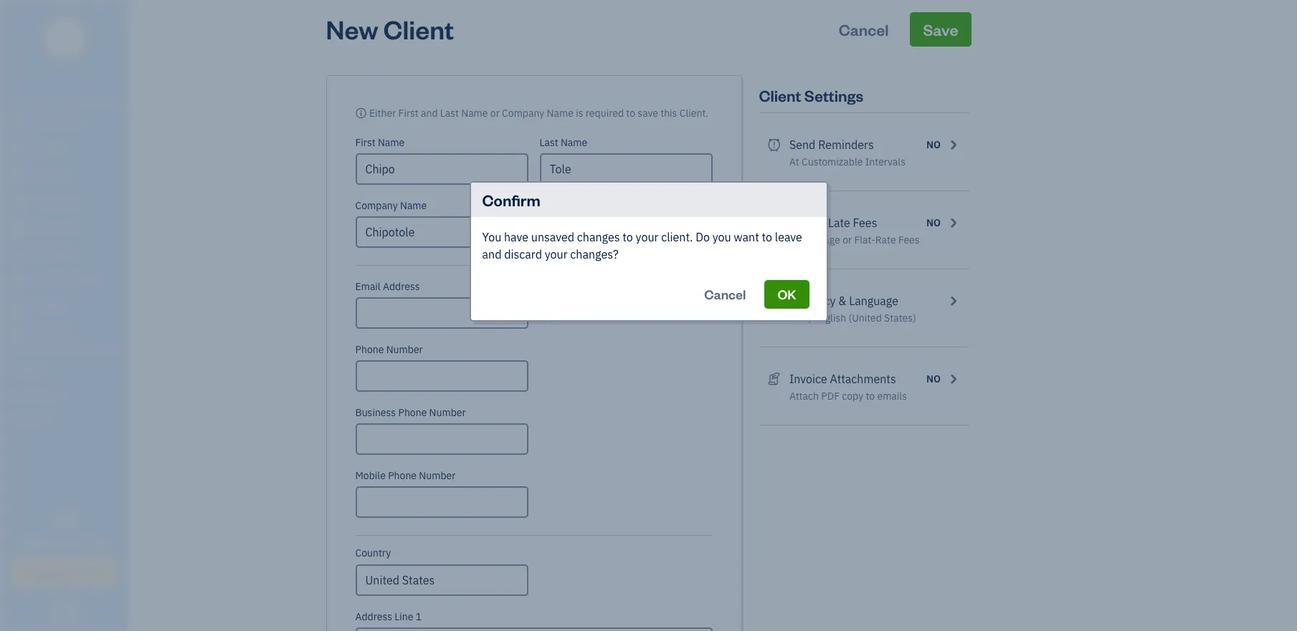Task type: vqa. For each thing, say whether or not it's contained in the screenshot.
THE WEBSITE
no



Task type: locate. For each thing, give the bounding box(es) containing it.
cancel button
[[826, 12, 902, 47], [692, 280, 759, 309]]

new
[[326, 12, 378, 46]]

line
[[395, 611, 414, 624]]

company
[[502, 107, 545, 120], [355, 199, 398, 212]]

left
[[49, 537, 69, 552]]

save
[[924, 19, 959, 39]]

1 horizontal spatial cancel button
[[826, 12, 902, 47]]

your left the client.
[[636, 230, 659, 244]]

number up phone number 'text box'
[[386, 344, 423, 357]]

to right want
[[762, 230, 773, 244]]

2 chevronright image from the top
[[947, 293, 960, 310]]

phone
[[355, 344, 384, 357], [398, 407, 427, 420], [388, 470, 417, 483]]

charge
[[790, 216, 826, 230]]

1 vertical spatial phone
[[398, 407, 427, 420]]

1 horizontal spatial and
[[482, 247, 502, 261]]

0 vertical spatial chevronright image
[[947, 214, 960, 232]]

first
[[399, 107, 419, 120], [355, 136, 376, 149]]

first right either
[[399, 107, 419, 120]]

0 horizontal spatial cancel button
[[692, 280, 759, 309]]

0 vertical spatial company
[[502, 107, 545, 120]]

&
[[839, 294, 847, 308]]

1 vertical spatial number
[[429, 407, 466, 420]]

you have unsaved changes to your client. do you want to leave and discard your changes?
[[482, 230, 803, 261]]

save
[[638, 107, 659, 120]]

and down you
[[482, 247, 502, 261]]

1 vertical spatial or
[[843, 234, 852, 247]]

0 vertical spatial first
[[399, 107, 419, 120]]

2 vertical spatial phone
[[388, 470, 417, 483]]

last
[[440, 107, 459, 120], [540, 136, 559, 149]]

0 horizontal spatial first
[[355, 136, 376, 149]]

0 vertical spatial no
[[927, 138, 941, 151]]

name for first name
[[378, 136, 405, 149]]

0 vertical spatial client
[[384, 12, 454, 46]]

0 vertical spatial last
[[440, 107, 459, 120]]

last up first name "text box"
[[440, 107, 459, 120]]

1 vertical spatial cancel
[[705, 286, 746, 302]]

copy
[[842, 390, 864, 403]]

no for charge late fees
[[927, 217, 941, 230]]

business phone number
[[355, 407, 466, 420]]

chevronright image
[[947, 214, 960, 232], [947, 371, 960, 388]]

0 vertical spatial or
[[491, 107, 500, 120]]

ok
[[778, 286, 797, 302]]

1 chevronright image from the top
[[947, 214, 960, 232]]

client.
[[680, 107, 709, 120]]

mobile
[[355, 470, 386, 483]]

client settings
[[759, 85, 864, 105]]

0 vertical spatial your
[[636, 230, 659, 244]]

0 vertical spatial address
[[383, 280, 420, 293]]

1 chevronright image from the top
[[947, 136, 960, 154]]

cancel inside confirm dialog
[[705, 286, 746, 302]]

chevronright image
[[947, 136, 960, 154], [947, 293, 960, 310]]

or
[[491, 107, 500, 120], [843, 234, 852, 247]]

charge late fees
[[790, 216, 878, 230]]

main element
[[0, 0, 165, 632]]

Company Name text field
[[355, 217, 713, 248]]

trial
[[86, 537, 109, 552]]

you
[[482, 230, 502, 244]]

3 no from the top
[[927, 373, 941, 386]]

usd,
[[790, 312, 812, 325]]

is
[[576, 107, 584, 120]]

this
[[661, 107, 678, 120]]

(united
[[849, 312, 882, 325]]

fees
[[853, 216, 878, 230], [899, 234, 920, 247]]

save button
[[911, 12, 972, 47]]

phone down email
[[355, 344, 384, 357]]

2 vertical spatial no
[[927, 373, 941, 386]]

company up last name
[[502, 107, 545, 120]]

2 chevronright image from the top
[[947, 371, 960, 388]]

client
[[384, 12, 454, 46], [759, 85, 802, 105]]

address right email
[[383, 280, 420, 293]]

1 vertical spatial first
[[355, 136, 376, 149]]

1 horizontal spatial or
[[843, 234, 852, 247]]

Mobile Phone Number text field
[[355, 487, 528, 519]]

1 vertical spatial chevronright image
[[947, 371, 960, 388]]

cancel for save
[[839, 19, 889, 39]]

name left "is"
[[547, 107, 574, 120]]

30 days left in trial
[[20, 506, 109, 552]]

do
[[696, 230, 710, 244]]

number up the mobile phone number text box
[[419, 470, 456, 483]]

1 vertical spatial last
[[540, 136, 559, 149]]

1 vertical spatial cancel button
[[692, 280, 759, 309]]

0 horizontal spatial cancel
[[705, 286, 746, 302]]

reminders
[[819, 138, 874, 152]]

your
[[636, 230, 659, 244], [545, 247, 568, 261]]

intervals
[[866, 156, 906, 169]]

and
[[421, 107, 438, 120], [482, 247, 502, 261]]

at
[[790, 156, 800, 169]]

cancel
[[839, 19, 889, 39], [705, 286, 746, 302]]

2 no from the top
[[927, 217, 941, 230]]

1 vertical spatial and
[[482, 247, 502, 261]]

chevronright image for currency & language
[[947, 293, 960, 310]]

number for mobile phone number
[[419, 470, 456, 483]]

customizable
[[802, 156, 863, 169]]

first name
[[355, 136, 405, 149]]

confirm dialog
[[0, 164, 1298, 339]]

invoices image
[[768, 371, 781, 388]]

1 horizontal spatial cancel
[[839, 19, 889, 39]]

to
[[626, 107, 636, 120], [623, 230, 633, 244], [762, 230, 773, 244], [866, 390, 875, 403]]

1 vertical spatial address
[[355, 611, 392, 624]]

no
[[927, 138, 941, 151], [927, 217, 941, 230], [927, 373, 941, 386]]

either
[[369, 107, 396, 120]]

1 vertical spatial chevronright image
[[947, 293, 960, 310]]

0 horizontal spatial fees
[[853, 216, 878, 230]]

1 horizontal spatial client
[[759, 85, 802, 105]]

fees up flat-
[[853, 216, 878, 230]]

Email Address text field
[[355, 298, 528, 329]]

your down unsaved
[[545, 247, 568, 261]]

address line 1
[[355, 611, 422, 624]]

1 horizontal spatial fees
[[899, 234, 920, 247]]

country
[[355, 547, 391, 560]]

client right new
[[384, 12, 454, 46]]

Address Line 1 text field
[[355, 628, 713, 632]]

fees right rate
[[899, 234, 920, 247]]

attach
[[790, 390, 819, 403]]

company down first name
[[355, 199, 398, 212]]

pdf
[[822, 390, 840, 403]]

chevronright image for charge late fees
[[947, 214, 960, 232]]

unsaved
[[531, 230, 575, 244]]

0 vertical spatial chevronright image
[[947, 136, 960, 154]]

number
[[386, 344, 423, 357], [429, 407, 466, 420], [419, 470, 456, 483]]

emails
[[878, 390, 907, 403]]

last down either first and last name or company name is required to save this client. at the top of page
[[540, 136, 559, 149]]

address
[[383, 280, 420, 293], [355, 611, 392, 624]]

address left line
[[355, 611, 392, 624]]

1 vertical spatial your
[[545, 247, 568, 261]]

currencyandlanguage image
[[768, 293, 781, 310]]

you
[[713, 230, 731, 244]]

0 horizontal spatial your
[[545, 247, 568, 261]]

name down either
[[378, 136, 405, 149]]

cancel button inside confirm dialog
[[692, 280, 759, 309]]

0 vertical spatial cancel button
[[826, 12, 902, 47]]

first down primary image
[[355, 136, 376, 149]]

Business Phone Number text field
[[355, 424, 528, 456]]

client up 'latereminders' image
[[759, 85, 802, 105]]

0 horizontal spatial company
[[355, 199, 398, 212]]

0 vertical spatial cancel
[[839, 19, 889, 39]]

0 horizontal spatial and
[[421, 107, 438, 120]]

2 vertical spatial number
[[419, 470, 456, 483]]

percentage or flat-rate fees
[[790, 234, 920, 247]]

1 no from the top
[[927, 138, 941, 151]]

number up business phone number text field
[[429, 407, 466, 420]]

late
[[828, 216, 851, 230]]

have
[[504, 230, 529, 244]]

invoice
[[790, 372, 828, 387]]

1 vertical spatial no
[[927, 217, 941, 230]]

required
[[586, 107, 624, 120]]

invoice attachments
[[790, 372, 896, 387]]

phone right 'mobile'
[[388, 470, 417, 483]]

30
[[51, 506, 78, 537]]

phone for mobile
[[388, 470, 417, 483]]

last name
[[540, 136, 588, 149]]

1 vertical spatial client
[[759, 85, 802, 105]]

discard
[[504, 247, 542, 261]]

to right changes
[[623, 230, 633, 244]]

name
[[461, 107, 488, 120], [547, 107, 574, 120], [378, 136, 405, 149], [561, 136, 588, 149], [400, 199, 427, 212]]

name down "is"
[[561, 136, 588, 149]]

1
[[416, 611, 422, 624]]

settings
[[805, 85, 864, 105]]

confirm
[[482, 190, 541, 210]]

phone right business
[[398, 407, 427, 420]]

1 vertical spatial fees
[[899, 234, 920, 247]]

and right either
[[421, 107, 438, 120]]

name down first name "text box"
[[400, 199, 427, 212]]



Task type: describe. For each thing, give the bounding box(es) containing it.
either first and last name or company name is required to save this client.
[[369, 107, 709, 120]]

latefees image
[[768, 214, 781, 232]]

flat-
[[855, 234, 876, 247]]

english
[[814, 312, 847, 325]]

email
[[355, 280, 381, 293]]

1 horizontal spatial last
[[540, 136, 559, 149]]

and inside you have unsaved changes to your client. do you want to leave and discard your changes?
[[482, 247, 502, 261]]

1 vertical spatial company
[[355, 199, 398, 212]]

attachments
[[830, 372, 896, 387]]

0 horizontal spatial last
[[440, 107, 459, 120]]

upgrade now
[[24, 565, 105, 581]]

currency
[[790, 294, 836, 308]]

0 vertical spatial and
[[421, 107, 438, 120]]

in
[[72, 537, 83, 552]]

rate
[[876, 234, 896, 247]]

usd, english (united states)
[[790, 312, 917, 325]]

new client
[[326, 12, 454, 46]]

0 horizontal spatial client
[[384, 12, 454, 46]]

client.
[[662, 230, 693, 244]]

send
[[790, 138, 816, 152]]

mobile phone number
[[355, 470, 456, 483]]

name for last name
[[561, 136, 588, 149]]

cancel for ok
[[705, 286, 746, 302]]

email address
[[355, 280, 420, 293]]

1 horizontal spatial company
[[502, 107, 545, 120]]

cancel button for ok
[[692, 280, 759, 309]]

cancel button for save
[[826, 12, 902, 47]]

name for company name
[[400, 199, 427, 212]]

ok button
[[765, 280, 810, 309]]

language
[[849, 294, 899, 308]]

0 vertical spatial number
[[386, 344, 423, 357]]

number for business phone number
[[429, 407, 466, 420]]

0 horizontal spatial or
[[491, 107, 500, 120]]

days
[[20, 537, 46, 552]]

company name
[[355, 199, 427, 212]]

changes
[[577, 230, 620, 244]]

Phone Number text field
[[355, 361, 528, 392]]

send reminders
[[790, 138, 874, 152]]

changes?
[[571, 247, 619, 261]]

no for send reminders
[[927, 138, 941, 151]]

to right copy
[[866, 390, 875, 403]]

upgrade
[[24, 565, 76, 581]]

currency & language
[[790, 294, 899, 308]]

primary image
[[355, 107, 367, 120]]

percentage
[[790, 234, 841, 247]]

latereminders image
[[768, 136, 781, 154]]

chevronright image for no
[[947, 136, 960, 154]]

leave
[[775, 230, 803, 244]]

1 horizontal spatial your
[[636, 230, 659, 244]]

phone for business
[[398, 407, 427, 420]]

at customizable intervals
[[790, 156, 906, 169]]

business
[[355, 407, 396, 420]]

0 vertical spatial phone
[[355, 344, 384, 357]]

name up first name "text box"
[[461, 107, 488, 120]]

chevronright image for invoice attachments
[[947, 371, 960, 388]]

First Name text field
[[355, 154, 528, 185]]

to left "save" on the top of the page
[[626, 107, 636, 120]]

no for invoice attachments
[[927, 373, 941, 386]]

0 vertical spatial fees
[[853, 216, 878, 230]]

Last Name text field
[[540, 154, 713, 185]]

states)
[[885, 312, 917, 325]]

want
[[734, 230, 760, 244]]

phone number
[[355, 344, 423, 357]]

now
[[78, 565, 105, 581]]

upgrade now button
[[11, 559, 118, 588]]

1 horizontal spatial first
[[399, 107, 419, 120]]

attach pdf copy to emails
[[790, 390, 907, 403]]



